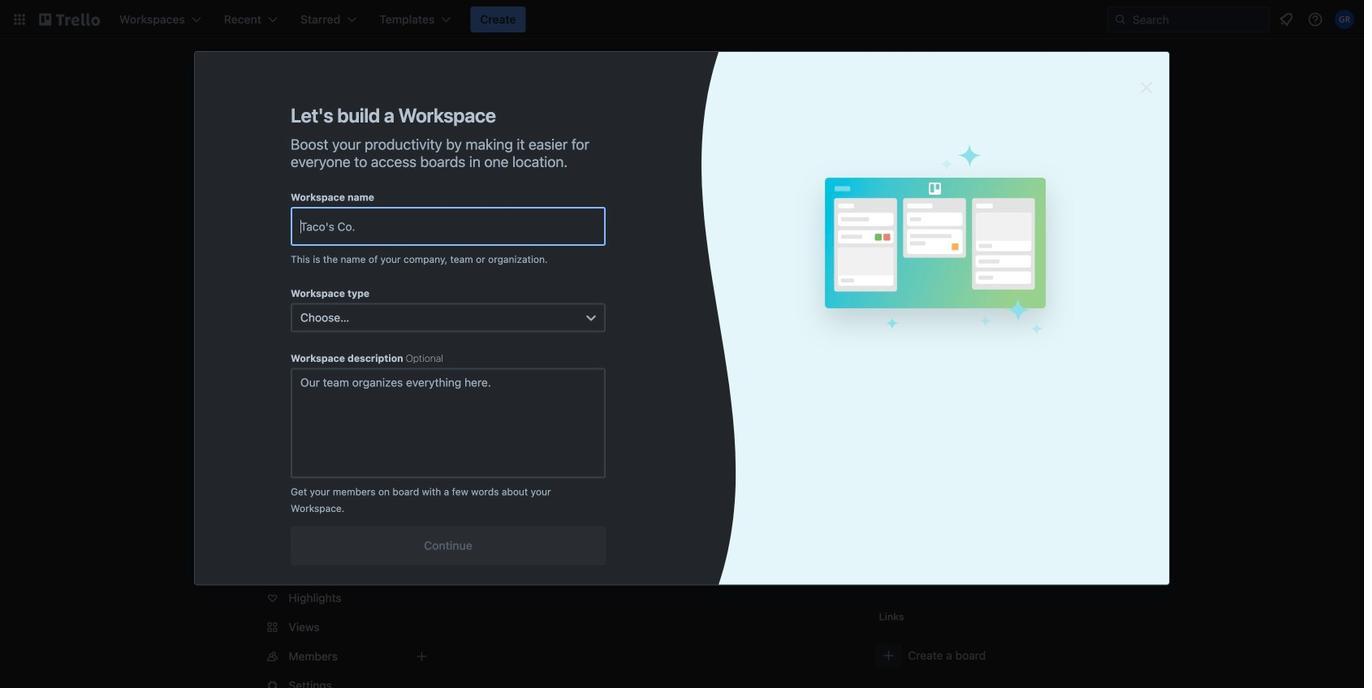 Task type: describe. For each thing, give the bounding box(es) containing it.
search image
[[1114, 13, 1127, 26]]

0 notifications image
[[1277, 10, 1296, 29]]

greg robinson (gregrobinson96) image
[[1335, 10, 1355, 29]]

1 add image from the top
[[412, 342, 432, 361]]

open information menu image
[[1308, 11, 1324, 28]]

Our team organizes everything here. text field
[[291, 368, 606, 479]]



Task type: locate. For each thing, give the bounding box(es) containing it.
0 vertical spatial add image
[[412, 342, 432, 361]]

Search field
[[1127, 8, 1269, 31]]

Taco's Co. text field
[[291, 207, 606, 246]]

1 vertical spatial add image
[[412, 647, 432, 667]]

add image
[[412, 342, 432, 361], [412, 647, 432, 667]]

2 add image from the top
[[412, 647, 432, 667]]

color: green, title: none image
[[504, 325, 549, 338]]

primary element
[[0, 0, 1364, 39]]



Task type: vqa. For each thing, say whether or not it's contained in the screenshot.
the topmost Starred Icon
no



